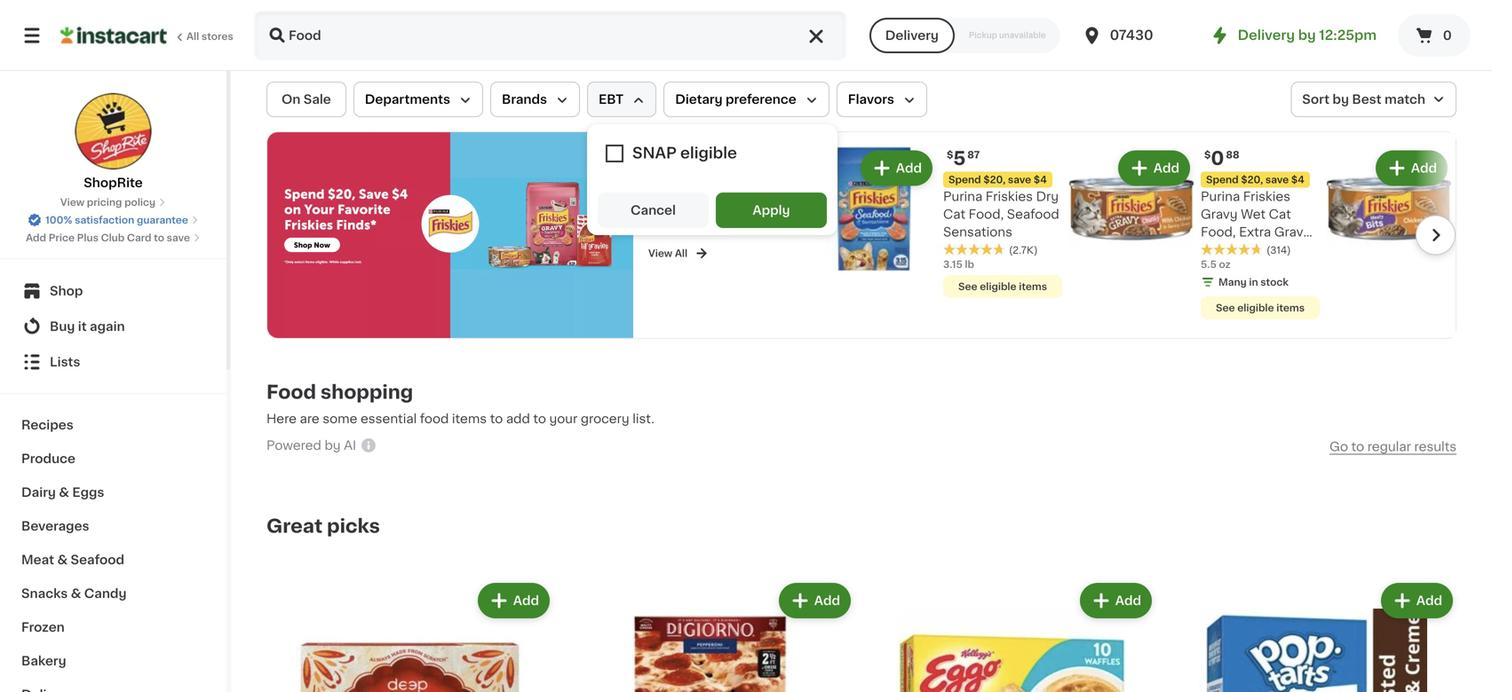 Task type: locate. For each thing, give the bounding box(es) containing it.
purina friskies dry cat food, seafood sensations
[[943, 191, 1059, 239]]

1 vertical spatial food,
[[1201, 226, 1236, 239]]

all left stores
[[187, 32, 199, 41]]

add
[[506, 413, 530, 425]]

1 $20, from the left
[[984, 175, 1006, 185]]

& inside "snacks & candy" link
[[71, 588, 81, 600]]

bakery link
[[11, 645, 216, 679]]

eligible down many in stock
[[1237, 303, 1274, 313]]

apply
[[753, 204, 790, 217]]

purina down $ 0 88 at the top of page
[[1201, 191, 1240, 203]]

here are some essential food items to add to your grocery list.
[[266, 413, 654, 425]]

0 vertical spatial see eligible items
[[958, 282, 1047, 292]]

0 horizontal spatial food,
[[969, 208, 1004, 221]]

see for 0
[[1216, 303, 1235, 313]]

delivery for delivery
[[885, 29, 939, 42]]

spend $20, save $4 for 0
[[1206, 175, 1305, 185]]

$4 up purina friskies gravy wet cat food, extra gravy chunky with chicken in savory gravy
[[1291, 175, 1305, 185]]

1 horizontal spatial items
[[1019, 282, 1047, 292]]

1 horizontal spatial spend $20, save $4
[[1206, 175, 1305, 185]]

$ left "87"
[[947, 150, 953, 160]]

seafood down dry
[[1007, 208, 1059, 221]]

spend down $ 0 88 at the top of page
[[1206, 175, 1239, 185]]

0 horizontal spatial 0
[[1211, 149, 1224, 168]]

2 horizontal spatial by
[[1333, 93, 1349, 106]]

0 horizontal spatial $4
[[1034, 175, 1047, 185]]

0 horizontal spatial $20,
[[984, 175, 1006, 185]]

food, up chunky
[[1201, 226, 1236, 239]]

1 cat from the left
[[943, 208, 966, 221]]

sort
[[1302, 93, 1330, 106]]

gravy left wet
[[1201, 208, 1238, 221]]

meat & seafood link
[[11, 544, 216, 577]]

& inside dairy & eggs link
[[59, 487, 69, 499]]

regular
[[1368, 441, 1411, 453]]

see eligible items button down many in stock
[[1201, 297, 1320, 320]]

save down the guarantee
[[167, 233, 190, 243]]

1 horizontal spatial save
[[1008, 175, 1031, 185]]

by for powered
[[325, 440, 341, 452]]

0 horizontal spatial items
[[452, 413, 487, 425]]

guarantee
[[137, 215, 188, 225]]

dietary preference
[[675, 93, 796, 106]]

0 horizontal spatial by
[[325, 440, 341, 452]]

stores
[[202, 32, 233, 41]]

in
[[1255, 262, 1266, 274], [1249, 278, 1258, 287]]

1 vertical spatial eligible
[[1237, 303, 1274, 313]]

0 vertical spatial seafood
[[1007, 208, 1059, 221]]

to down the guarantee
[[154, 233, 164, 243]]

1 horizontal spatial eligible
[[1237, 303, 1274, 313]]

frozen link
[[11, 611, 216, 645]]

1 horizontal spatial purina
[[1201, 191, 1240, 203]]

see eligible items
[[958, 282, 1047, 292], [1216, 303, 1305, 313]]

0 horizontal spatial purina
[[943, 191, 983, 203]]

& right up
[[724, 192, 737, 207]]

by left 12:25pm
[[1298, 29, 1316, 42]]

save up purina friskies dry cat food, seafood sensations
[[1008, 175, 1031, 185]]

chunky
[[1201, 244, 1249, 256]]

0 vertical spatial items
[[1019, 282, 1047, 292]]

food
[[420, 413, 449, 425]]

2 horizontal spatial items
[[1277, 303, 1305, 313]]

add button
[[862, 152, 931, 184], [1120, 152, 1188, 184], [1377, 152, 1446, 184], [479, 585, 548, 617], [781, 585, 849, 617], [1082, 585, 1150, 617], [1383, 585, 1451, 617]]

see down lb
[[958, 282, 977, 292]]

0 horizontal spatial $
[[947, 150, 953, 160]]

items down (2.7k)
[[1019, 282, 1047, 292]]

seafood up candy at the bottom of the page
[[71, 554, 124, 567]]

100% satisfaction guarantee button
[[28, 210, 199, 227]]

2 vertical spatial items
[[452, 413, 487, 425]]

spend $20, save $4 down "87"
[[949, 175, 1047, 185]]

food
[[266, 383, 316, 402]]

1 horizontal spatial $4
[[1291, 175, 1305, 185]]

None search field
[[254, 11, 846, 60]]

shopping
[[321, 383, 413, 402]]

recipes
[[21, 419, 73, 432]]

0 vertical spatial eligible
[[980, 282, 1017, 292]]

0 horizontal spatial eligible
[[980, 282, 1017, 292]]

$ inside $ 5 87
[[947, 150, 953, 160]]

0 vertical spatial 0
[[1443, 29, 1452, 42]]

sensations
[[943, 226, 1012, 239]]

add price plus club card to save link
[[26, 231, 201, 245]]

go to regular results
[[1330, 441, 1457, 453]]

2 purina from the left
[[1201, 191, 1240, 203]]

items right food in the bottom of the page
[[452, 413, 487, 425]]

& left eggs
[[59, 487, 69, 499]]

5.5 oz
[[1201, 260, 1231, 270]]

0 vertical spatial see
[[958, 282, 977, 292]]

0 vertical spatial in
[[1255, 262, 1266, 274]]

produce link
[[11, 442, 216, 476]]

by left ai
[[325, 440, 341, 452]]

2 friskies from the left
[[1243, 191, 1291, 203]]

produce
[[21, 453, 75, 465]]

2 spend $20, save $4 from the left
[[1206, 175, 1305, 185]]

to right go
[[1351, 441, 1364, 453]]

all down the nsored
[[675, 249, 688, 259]]

see eligible items down lb
[[958, 282, 1047, 292]]

items down stock
[[1277, 303, 1305, 313]]

0 vertical spatial food,
[[969, 208, 1004, 221]]

1 horizontal spatial $20,
[[1241, 175, 1263, 185]]

5.5
[[1201, 260, 1217, 270]]

purina down $ 5 87
[[943, 191, 983, 203]]

0 horizontal spatial spend
[[949, 175, 981, 185]]

& inside meat & seafood 'link'
[[57, 554, 68, 567]]

& for candy
[[71, 588, 81, 600]]

purina inside purina friskies dry cat food, seafood sensations
[[943, 191, 983, 203]]

frozen
[[21, 622, 65, 634]]

$4
[[1034, 175, 1047, 185], [1291, 175, 1305, 185]]

with
[[1252, 244, 1280, 256]]

1 vertical spatial in
[[1249, 278, 1258, 287]]

see down many
[[1216, 303, 1235, 313]]

0 horizontal spatial friskies
[[986, 191, 1033, 203]]

2 $4 from the left
[[1291, 175, 1305, 185]]

sale
[[304, 93, 331, 106]]

1 horizontal spatial see
[[1216, 303, 1235, 313]]

view for view all
[[648, 249, 673, 259]]

to inside button
[[1351, 441, 1364, 453]]

0 horizontal spatial cat
[[943, 208, 966, 221]]

again
[[90, 321, 125, 333]]

1 $ from the left
[[947, 150, 953, 160]]

1 horizontal spatial cat
[[1269, 208, 1291, 221]]

eligible down (2.7k)
[[980, 282, 1017, 292]]

are
[[300, 413, 319, 425]]

see
[[958, 282, 977, 292], [1216, 303, 1235, 313]]

1 horizontal spatial see eligible items
[[1216, 303, 1305, 313]]

by right sort
[[1333, 93, 1349, 106]]

friskies for 5
[[986, 191, 1033, 203]]

&
[[724, 192, 737, 207], [59, 487, 69, 499], [57, 554, 68, 567], [71, 588, 81, 600]]

view inside "view pricing policy" link
[[60, 198, 84, 207]]

product group
[[812, 147, 1062, 302], [1069, 147, 1320, 323], [266, 580, 553, 693], [568, 580, 854, 693], [869, 580, 1156, 693], [1170, 580, 1457, 693]]

1 horizontal spatial by
[[1298, 29, 1316, 42]]

departments button
[[353, 82, 483, 117]]

$ inside $ 0 88
[[1204, 150, 1211, 160]]

go
[[1330, 441, 1348, 453]]

purina
[[943, 191, 983, 203], [1201, 191, 1240, 203]]

delivery by 12:25pm
[[1238, 29, 1377, 42]]

$ for 0
[[1204, 150, 1211, 160]]

see eligible items down many in stock
[[1216, 303, 1305, 313]]

$4 up dry
[[1034, 175, 1047, 185]]

0 horizontal spatial view
[[60, 198, 84, 207]]

1 vertical spatial see eligible items
[[1216, 303, 1305, 313]]

& left candy at the bottom of the page
[[71, 588, 81, 600]]

0 horizontal spatial see eligible items button
[[943, 275, 1062, 299]]

purina for 5
[[943, 191, 983, 203]]

gravy down chicken
[[1201, 279, 1238, 292]]

& for eggs
[[59, 487, 69, 499]]

powered by ai link
[[266, 437, 378, 459]]

purina inside purina friskies gravy wet cat food, extra gravy chunky with chicken in savory gravy
[[1201, 191, 1240, 203]]

2 cat from the left
[[1269, 208, 1291, 221]]

1 horizontal spatial 0
[[1443, 29, 1452, 42]]

1 spend $20, save $4 from the left
[[949, 175, 1047, 185]]

by for delivery
[[1298, 29, 1316, 42]]

1 vertical spatial view
[[648, 249, 673, 259]]

friskies up wet
[[1243, 191, 1291, 203]]

best
[[1352, 93, 1382, 106]]

1 $4 from the left
[[1034, 175, 1047, 185]]

(314)
[[1267, 246, 1291, 255]]

view up 100%
[[60, 198, 84, 207]]

see eligible items button down lb
[[943, 275, 1062, 299]]

$ 0 88
[[1204, 149, 1240, 168]]

cat right wet
[[1269, 208, 1291, 221]]

dietary preference button
[[664, 82, 829, 117]]

purina image
[[648, 147, 680, 179]]

spend down $ 5 87
[[949, 175, 981, 185]]

powered
[[266, 440, 321, 452]]

1 horizontal spatial friskies
[[1243, 191, 1291, 203]]

2 vertical spatial by
[[325, 440, 341, 452]]

0 vertical spatial view
[[60, 198, 84, 207]]

07430
[[1110, 29, 1153, 42]]

spend for 5
[[949, 175, 981, 185]]

in left stock
[[1249, 278, 1258, 287]]

by inside field
[[1333, 93, 1349, 106]]

0 horizontal spatial delivery
[[885, 29, 939, 42]]

0 vertical spatial by
[[1298, 29, 1316, 42]]

1 horizontal spatial see eligible items button
[[1201, 297, 1320, 320]]

dietary
[[675, 93, 723, 106]]

2 $20, from the left
[[1241, 175, 1263, 185]]

delivery left 12:25pm
[[1238, 29, 1295, 42]]

1 vertical spatial seafood
[[71, 554, 124, 567]]

★★★★★
[[943, 243, 1005, 256], [943, 243, 1005, 256], [1201, 243, 1263, 256], [1201, 243, 1263, 256]]

0 horizontal spatial see
[[958, 282, 977, 292]]

$ left 88
[[1204, 150, 1211, 160]]

in up many in stock
[[1255, 262, 1266, 274]]

1 horizontal spatial seafood
[[1007, 208, 1059, 221]]

ebt
[[599, 93, 624, 106]]

save up wet
[[1266, 175, 1289, 185]]

2 spend from the left
[[1206, 175, 1239, 185]]

pricing
[[87, 198, 122, 207]]

save
[[1008, 175, 1031, 185], [1266, 175, 1289, 185], [167, 233, 190, 243]]

1 horizontal spatial $
[[1204, 150, 1211, 160]]

0 inside 0 button
[[1443, 29, 1452, 42]]

to left add
[[490, 413, 503, 425]]

gravy
[[1201, 208, 1238, 221], [1274, 226, 1311, 239], [1201, 279, 1238, 292]]

cat up sensations
[[943, 208, 966, 221]]

1 vertical spatial items
[[1277, 303, 1305, 313]]

friskies left dry
[[986, 191, 1033, 203]]

$20, up purina friskies dry cat food, seafood sensations
[[984, 175, 1006, 185]]

essential
[[361, 413, 417, 425]]

& inside stock up & save spo nsored
[[724, 192, 737, 207]]

candy
[[84, 588, 127, 600]]

eligible for 5
[[980, 282, 1017, 292]]

0 horizontal spatial spend $20, save $4
[[949, 175, 1047, 185]]

1 vertical spatial see
[[1216, 303, 1235, 313]]

nsored
[[668, 213, 703, 223]]

0
[[1443, 29, 1452, 42], [1211, 149, 1224, 168]]

1 vertical spatial by
[[1333, 93, 1349, 106]]

product group containing 5
[[812, 147, 1062, 302]]

chicken
[[1201, 262, 1252, 274]]

seafood inside meat & seafood 'link'
[[71, 554, 124, 567]]

1 purina from the left
[[943, 191, 983, 203]]

$20, for 5
[[984, 175, 1006, 185]]

0 vertical spatial all
[[187, 32, 199, 41]]

Best match Sort by field
[[1291, 82, 1457, 117]]

snacks & candy
[[21, 588, 127, 600]]

shop link
[[11, 274, 216, 309]]

spend $20, save $4 down 88
[[1206, 175, 1305, 185]]

view for view pricing policy
[[60, 198, 84, 207]]

1 horizontal spatial spend
[[1206, 175, 1239, 185]]

0 horizontal spatial see eligible items
[[958, 282, 1047, 292]]

great
[[266, 517, 323, 536]]

2 horizontal spatial save
[[1266, 175, 1289, 185]]

$20, up wet
[[1241, 175, 1263, 185]]

ebt button
[[587, 82, 657, 117]]

view down spo
[[648, 249, 673, 259]]

Search field
[[256, 12, 844, 59]]

delivery inside button
[[885, 29, 939, 42]]

meat
[[21, 554, 54, 567]]

to right add
[[533, 413, 546, 425]]

& right meat
[[57, 554, 68, 567]]

results
[[1414, 441, 1457, 453]]

food, up sensations
[[969, 208, 1004, 221]]

ai
[[344, 440, 356, 452]]

brands button
[[490, 82, 580, 117]]

friskies inside purina friskies dry cat food, seafood sensations
[[986, 191, 1033, 203]]

spo
[[648, 213, 668, 223]]

delivery up "flavors" dropdown button
[[885, 29, 939, 42]]

1 horizontal spatial all
[[675, 249, 688, 259]]

1 vertical spatial all
[[675, 249, 688, 259]]

1 horizontal spatial view
[[648, 249, 673, 259]]

many in stock
[[1219, 278, 1289, 287]]

shop
[[50, 285, 83, 298]]

flavors button
[[836, 82, 927, 117]]

gravy up the (314) on the right of page
[[1274, 226, 1311, 239]]

lists link
[[11, 345, 216, 380]]

friskies inside purina friskies gravy wet cat food, extra gravy chunky with chicken in savory gravy
[[1243, 191, 1291, 203]]

0 horizontal spatial save
[[167, 233, 190, 243]]

$4 for 5
[[1034, 175, 1047, 185]]

0 horizontal spatial all
[[187, 32, 199, 41]]

spend $20, save $4
[[949, 175, 1047, 185], [1206, 175, 1305, 185]]

1 friskies from the left
[[986, 191, 1033, 203]]

0 horizontal spatial seafood
[[71, 554, 124, 567]]

1 horizontal spatial delivery
[[1238, 29, 1295, 42]]

purina for 0
[[1201, 191, 1240, 203]]

1 spend from the left
[[949, 175, 981, 185]]

1 horizontal spatial food,
[[1201, 226, 1236, 239]]

food, inside purina friskies dry cat food, seafood sensations
[[969, 208, 1004, 221]]

1 vertical spatial 0
[[1211, 149, 1224, 168]]

2 $ from the left
[[1204, 150, 1211, 160]]



Task type: describe. For each thing, give the bounding box(es) containing it.
cancel
[[631, 204, 676, 217]]

dairy
[[21, 487, 56, 499]]

see eligible items button for 5
[[943, 275, 1062, 299]]

0 vertical spatial gravy
[[1201, 208, 1238, 221]]

cat inside purina friskies dry cat food, seafood sensations
[[943, 208, 966, 221]]

food shopping
[[266, 383, 413, 402]]

friskies for 0
[[1243, 191, 1291, 203]]

preference
[[726, 93, 796, 106]]

meat & seafood
[[21, 554, 124, 567]]

add price plus club card to save
[[26, 233, 190, 243]]

$ for 5
[[947, 150, 953, 160]]

service type group
[[869, 18, 1060, 53]]

seafood inside purina friskies dry cat food, seafood sensations
[[1007, 208, 1059, 221]]

bakery
[[21, 655, 66, 668]]

cat inside purina friskies gravy wet cat food, extra gravy chunky with chicken in savory gravy
[[1269, 208, 1291, 221]]

0 button
[[1398, 14, 1471, 57]]

recipes link
[[11, 409, 216, 442]]

see for 5
[[958, 282, 977, 292]]

picks
[[327, 517, 380, 536]]

items for 0
[[1277, 303, 1305, 313]]

match
[[1385, 93, 1426, 106]]

stock
[[648, 192, 695, 207]]

on
[[282, 93, 301, 106]]

buy it again link
[[11, 309, 216, 345]]

all stores link
[[60, 11, 234, 60]]

cancel button
[[598, 193, 709, 228]]

savory
[[1269, 262, 1312, 274]]

product group containing 0
[[1069, 147, 1320, 323]]

on sale button
[[266, 82, 346, 117]]

beverages
[[21, 520, 89, 533]]

eligible for 0
[[1237, 303, 1274, 313]]

$4 for 0
[[1291, 175, 1305, 185]]

add link
[[1327, 147, 1492, 293]]

go to regular results button
[[1330, 440, 1457, 454]]

stock up & save spo nsored
[[648, 192, 779, 223]]

apply button
[[716, 193, 827, 228]]

lists
[[50, 356, 80, 369]]

some
[[323, 413, 357, 425]]

satisfaction
[[75, 215, 134, 225]]

stock
[[1261, 278, 1289, 287]]

save for 5
[[1008, 175, 1031, 185]]

departments
[[365, 93, 450, 106]]

eggs
[[72, 487, 104, 499]]

it
[[78, 321, 87, 333]]

12:25pm
[[1319, 29, 1377, 42]]

powered by ai
[[266, 440, 356, 452]]

club
[[101, 233, 125, 243]]

3.15 lb
[[943, 260, 974, 270]]

brands
[[502, 93, 547, 106]]

3.15
[[943, 260, 963, 270]]

see eligible items for 5
[[958, 282, 1047, 292]]

see eligible items button for 0
[[1201, 297, 1320, 320]]

purina friskies gravy wet cat food, extra gravy chunky with chicken in savory gravy
[[1201, 191, 1312, 292]]

food, inside purina friskies gravy wet cat food, extra gravy chunky with chicken in savory gravy
[[1201, 226, 1236, 239]]

88
[[1226, 150, 1240, 160]]

snacks
[[21, 588, 68, 600]]

& for seafood
[[57, 554, 68, 567]]

view all
[[648, 249, 688, 259]]

your
[[549, 413, 578, 425]]

extra
[[1239, 226, 1271, 239]]

here
[[266, 413, 297, 425]]

$ 5 87
[[947, 149, 980, 168]]

1 vertical spatial gravy
[[1274, 226, 1311, 239]]

spend for 0
[[1206, 175, 1239, 185]]

shoprite link
[[74, 92, 152, 192]]

items for 5
[[1019, 282, 1047, 292]]

5
[[953, 149, 966, 168]]

view pricing policy
[[60, 198, 156, 207]]

100%
[[45, 215, 72, 225]]

dry
[[1036, 191, 1059, 203]]

buy
[[50, 321, 75, 333]]

by for sort
[[1333, 93, 1349, 106]]

shoprite
[[84, 177, 143, 189]]

up
[[698, 192, 721, 207]]

view pricing policy link
[[60, 195, 166, 210]]

2 vertical spatial gravy
[[1201, 279, 1238, 292]]

beverages link
[[11, 510, 216, 544]]

save for 0
[[1266, 175, 1289, 185]]

in inside purina friskies gravy wet cat food, extra gravy chunky with chicken in savory gravy
[[1255, 262, 1266, 274]]

$20, for 0
[[1241, 175, 1263, 185]]

buy it again
[[50, 321, 125, 333]]

on sale
[[282, 93, 331, 106]]

flavors
[[848, 93, 894, 106]]

dairy & eggs
[[21, 487, 104, 499]]

shoprite logo image
[[74, 92, 152, 171]]

great picks
[[266, 517, 380, 536]]

purina friskies image
[[267, 132, 633, 338]]

delivery for delivery by 12:25pm
[[1238, 29, 1295, 42]]

price
[[49, 233, 75, 243]]

wet
[[1241, 208, 1266, 221]]

100% satisfaction guarantee
[[45, 215, 188, 225]]

delivery button
[[869, 18, 955, 53]]

spend $20, save $4 for 5
[[949, 175, 1047, 185]]

list.
[[633, 413, 654, 425]]

instacart logo image
[[60, 25, 167, 46]]

87
[[968, 150, 980, 160]]

policy
[[124, 198, 156, 207]]

see eligible items for 0
[[1216, 303, 1305, 313]]

lb
[[965, 260, 974, 270]]



Task type: vqa. For each thing, say whether or not it's contained in the screenshot.
Instacart logo
yes



